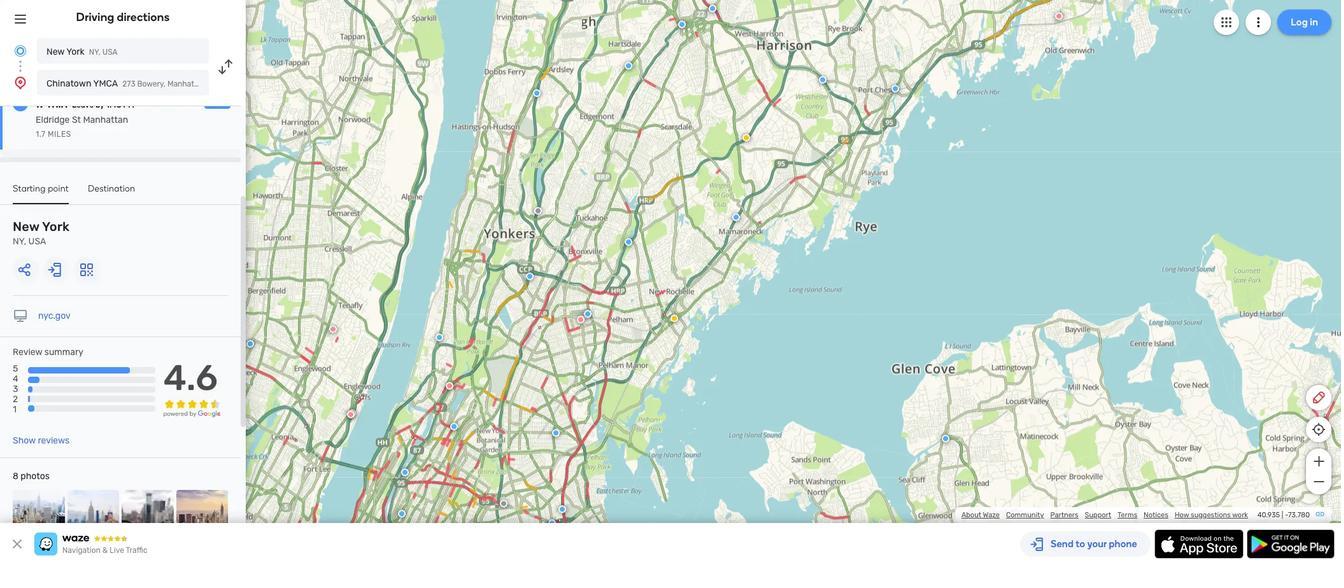 Task type: vqa. For each thing, say whether or not it's contained in the screenshot.
the Eldridge
yes



Task type: locate. For each thing, give the bounding box(es) containing it.
suggestions
[[1191, 511, 1231, 520]]

york up the chinatown
[[66, 46, 85, 57]]

eldridge
[[36, 115, 70, 125]]

york inside "new york ny, usa"
[[42, 219, 70, 234]]

how
[[1175, 511, 1189, 520]]

hazard image
[[671, 315, 678, 322]]

|
[[1282, 511, 1283, 520]]

manhattan
[[83, 115, 128, 125]]

eldridge st manhattan 1.7 miles
[[36, 115, 128, 139]]

york down starting point button
[[42, 219, 70, 234]]

1 horizontal spatial usa
[[102, 48, 118, 57]]

&
[[102, 546, 108, 555]]

usa
[[102, 48, 118, 57], [28, 236, 46, 247]]

1 vertical spatial new
[[13, 219, 39, 234]]

17
[[36, 97, 46, 111]]

pencil image
[[1311, 390, 1327, 406]]

accident image
[[500, 500, 508, 508]]

ny,
[[89, 48, 101, 57], [13, 236, 26, 247]]

support
[[1085, 511, 1111, 520]]

leave
[[72, 101, 94, 110]]

live
[[110, 546, 124, 555]]

about waze community partners support terms notices how suggestions work
[[962, 511, 1248, 520]]

1:43
[[106, 101, 121, 110]]

miles
[[48, 130, 71, 139]]

new
[[46, 46, 65, 57], [13, 219, 39, 234]]

3
[[13, 384, 18, 395]]

0 vertical spatial new york ny, usa
[[46, 46, 118, 57]]

york
[[66, 46, 85, 57], [42, 219, 70, 234]]

new down starting point button
[[13, 219, 39, 234]]

image 1 of new york, new york image
[[13, 490, 65, 542]]

show reviews
[[13, 436, 70, 447]]

5 4 3 2 1
[[13, 364, 18, 416]]

1 horizontal spatial ny,
[[89, 48, 101, 57]]

1
[[13, 405, 17, 416]]

reviews
[[38, 436, 70, 447]]

1.7
[[36, 130, 46, 139]]

usa down starting point button
[[28, 236, 46, 247]]

x image
[[10, 537, 25, 552]]

link image
[[1315, 509, 1325, 520]]

0 vertical spatial usa
[[102, 48, 118, 57]]

40.935 | -73.780
[[1258, 511, 1310, 520]]

image 3 of new york, new york image
[[122, 490, 174, 542]]

accident image
[[534, 207, 542, 215]]

partners link
[[1050, 511, 1079, 520]]

-
[[1285, 511, 1288, 520]]

0 vertical spatial ny,
[[89, 48, 101, 57]]

police image
[[709, 5, 716, 12], [625, 62, 632, 70], [533, 89, 541, 97], [625, 238, 632, 246], [526, 273, 534, 280], [942, 435, 950, 443], [401, 469, 409, 477], [559, 506, 566, 514], [548, 520, 556, 528]]

police image
[[678, 21, 686, 28], [819, 76, 827, 84], [892, 85, 899, 93], [732, 214, 740, 221], [584, 310, 592, 318], [436, 334, 443, 342], [246, 340, 254, 348], [450, 423, 458, 431], [552, 429, 560, 437], [398, 510, 406, 518]]

ny, up ymca
[[89, 48, 101, 57]]

new york ny, usa
[[46, 46, 118, 57], [13, 219, 70, 247]]

destination button
[[88, 183, 135, 203]]

road closed image
[[577, 316, 585, 324], [329, 326, 337, 333]]

st
[[72, 115, 81, 125]]

1 horizontal spatial road closed image
[[577, 316, 585, 324]]

location image
[[13, 75, 28, 90]]

0 horizontal spatial usa
[[28, 236, 46, 247]]

new up the chinatown
[[46, 46, 65, 57]]

0 horizontal spatial new
[[13, 219, 39, 234]]

8
[[13, 471, 18, 482]]

0 horizontal spatial road closed image
[[329, 326, 337, 333]]

usa up ymca
[[102, 48, 118, 57]]

273
[[122, 80, 135, 89]]

starting
[[13, 183, 46, 194]]

0 horizontal spatial ny,
[[13, 236, 26, 247]]

0 vertical spatial road closed image
[[577, 316, 585, 324]]

new york ny, usa up the chinatown
[[46, 46, 118, 57]]

0 vertical spatial new
[[46, 46, 65, 57]]

2
[[13, 394, 18, 405]]

support link
[[1085, 511, 1111, 520]]

ny, down starting point button
[[13, 236, 26, 247]]

zoom in image
[[1311, 454, 1327, 469]]

40.935
[[1258, 511, 1280, 520]]

road closed image
[[1055, 12, 1063, 20], [446, 382, 453, 390], [348, 410, 356, 417], [347, 411, 355, 419]]

current location image
[[13, 43, 28, 59]]

1 vertical spatial road closed image
[[329, 326, 337, 333]]

zoom out image
[[1311, 474, 1327, 490]]

navigation & live traffic
[[62, 546, 147, 555]]

min
[[48, 97, 68, 111]]

new york ny, usa down starting point button
[[13, 219, 70, 247]]

1 vertical spatial york
[[42, 219, 70, 234]]



Task type: describe. For each thing, give the bounding box(es) containing it.
17 min leave by 1:43 pm
[[36, 97, 134, 111]]

4.6
[[163, 357, 218, 399]]

terms
[[1118, 511, 1137, 520]]

work
[[1232, 511, 1248, 520]]

1 vertical spatial ny,
[[13, 236, 26, 247]]

chinatown
[[46, 78, 91, 89]]

about waze link
[[962, 511, 1000, 520]]

pm
[[123, 101, 134, 110]]

united
[[210, 80, 233, 89]]

new inside "new york ny, usa"
[[13, 219, 39, 234]]

partners
[[1050, 511, 1079, 520]]

summary
[[44, 347, 83, 358]]

photos
[[21, 471, 50, 482]]

traffic
[[126, 546, 147, 555]]

image 2 of new york, new york image
[[67, 490, 119, 542]]

73.780
[[1288, 511, 1310, 520]]

navigation
[[62, 546, 101, 555]]

destination
[[88, 183, 135, 194]]

1 horizontal spatial new
[[46, 46, 65, 57]]

starting point
[[13, 183, 69, 194]]

computer image
[[13, 309, 28, 324]]

how suggestions work link
[[1175, 511, 1248, 520]]

1 vertical spatial new york ny, usa
[[13, 219, 70, 247]]

bowery,
[[137, 80, 166, 89]]

notices link
[[1144, 511, 1169, 520]]

notices
[[1144, 511, 1169, 520]]

chinatown ymca 273 bowery, manhattan, united states
[[46, 78, 258, 89]]

8 photos
[[13, 471, 50, 482]]

0 vertical spatial york
[[66, 46, 85, 57]]

community
[[1006, 511, 1044, 520]]

nyc.gov
[[38, 311, 71, 322]]

by
[[95, 101, 104, 110]]

community link
[[1006, 511, 1044, 520]]

review summary
[[13, 347, 83, 358]]

directions
[[117, 10, 170, 24]]

5
[[13, 364, 18, 375]]

show
[[13, 436, 36, 447]]

manhattan,
[[167, 80, 208, 89]]

review
[[13, 347, 42, 358]]

driving
[[76, 10, 114, 24]]

terms link
[[1118, 511, 1137, 520]]

driving directions
[[76, 10, 170, 24]]

starting point button
[[13, 183, 69, 204]]

waze
[[983, 511, 1000, 520]]

4
[[13, 374, 18, 385]]

nyc.gov link
[[38, 311, 71, 322]]

1 vertical spatial usa
[[28, 236, 46, 247]]

about
[[962, 511, 981, 520]]

ymca
[[93, 78, 118, 89]]

states
[[235, 80, 258, 89]]

point
[[48, 183, 69, 194]]

image 4 of new york, new york image
[[176, 490, 228, 542]]

hazard image
[[743, 134, 750, 142]]



